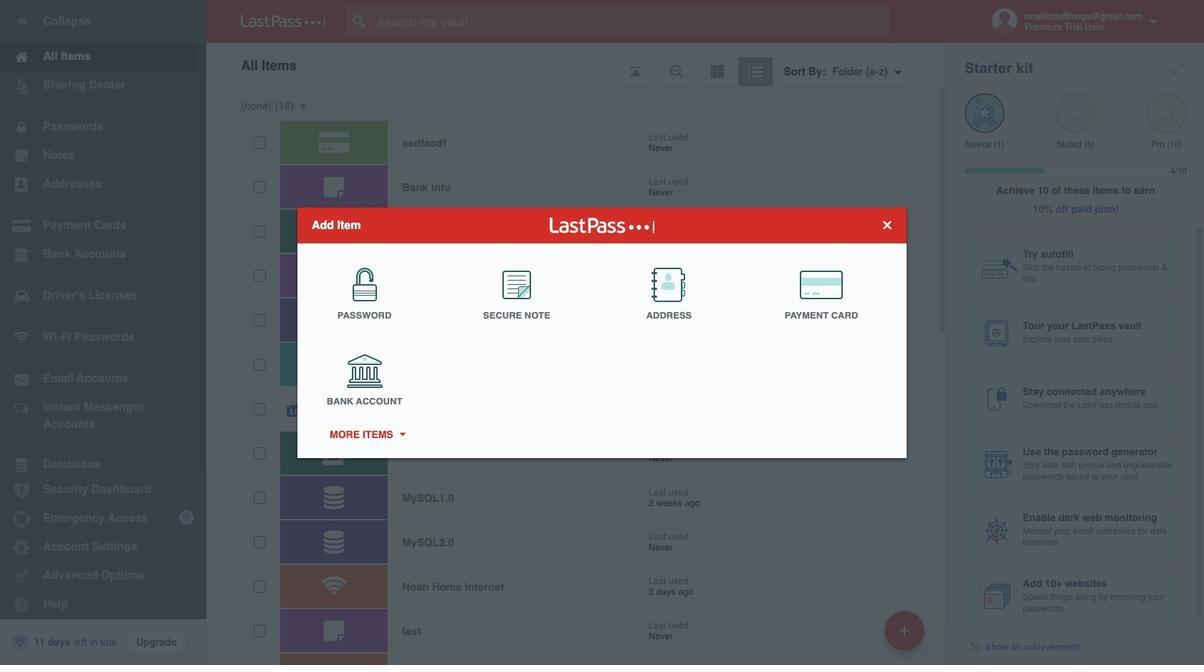 Task type: locate. For each thing, give the bounding box(es) containing it.
dialog
[[297, 208, 907, 458]]

caret right image
[[397, 433, 407, 437]]



Task type: vqa. For each thing, say whether or not it's contained in the screenshot.
text field
no



Task type: describe. For each thing, give the bounding box(es) containing it.
new item image
[[900, 626, 910, 636]]

Search search field
[[345, 6, 918, 37]]

new item navigation
[[879, 607, 933, 666]]

vault options navigation
[[206, 43, 948, 86]]

main navigation navigation
[[0, 0, 206, 666]]

search my vault text field
[[345, 6, 918, 37]]

lastpass image
[[241, 15, 325, 28]]



